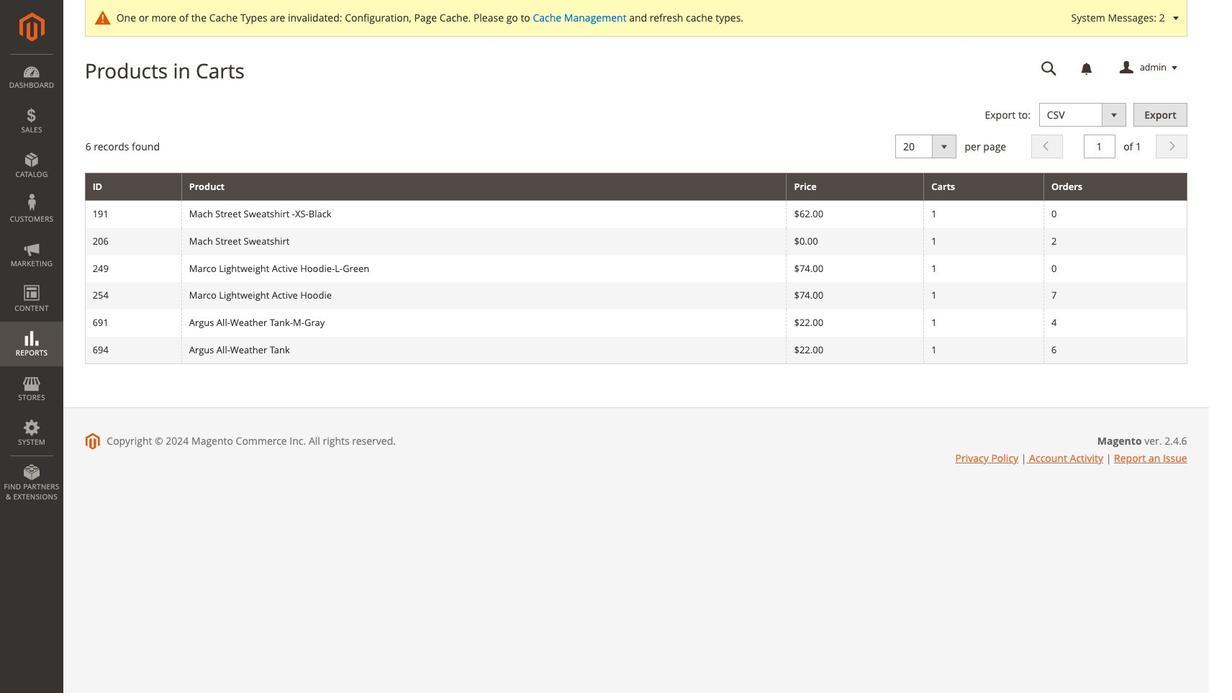 Task type: locate. For each thing, give the bounding box(es) containing it.
None text field
[[1083, 134, 1115, 158]]

None text field
[[1031, 55, 1067, 81]]

menu bar
[[0, 54, 63, 509]]



Task type: describe. For each thing, give the bounding box(es) containing it.
magento admin panel image
[[19, 12, 44, 42]]



Task type: vqa. For each thing, say whether or not it's contained in the screenshot.
menu bar
yes



